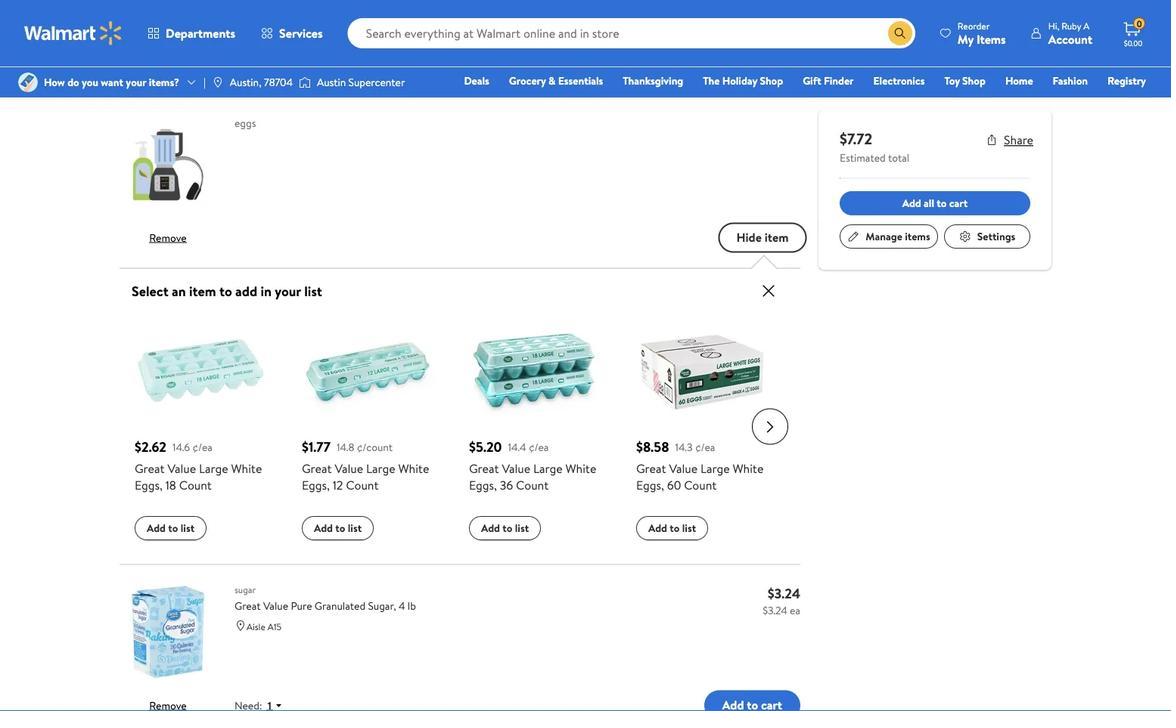 Task type: describe. For each thing, give the bounding box(es) containing it.
¢/ea for $8.58
[[695, 440, 715, 454]]

great value large white eggs, 60 count image
[[636, 304, 769, 437]]

count for $1.77
[[346, 477, 379, 494]]

product group containing $8.58
[[636, 304, 770, 547]]

home
[[1005, 73, 1033, 88]]

add to list up deals link
[[407, 39, 462, 56]]

great value large white eggs, 18 count image
[[135, 304, 267, 437]]

your for items?
[[126, 75, 146, 90]]

your for list
[[190, 9, 211, 24]]

 image for austin supercenter
[[299, 75, 311, 90]]

$7.72
[[840, 128, 872, 149]]

pure
[[291, 599, 312, 614]]

reorder
[[958, 19, 990, 32]]

gift
[[803, 73, 821, 88]]

$5.20
[[469, 438, 502, 457]]

toy
[[945, 73, 960, 88]]

or
[[217, 73, 225, 85]]

need 1 of great value pure granulated sugar, 4 lb image
[[273, 700, 285, 712]]

count for $2.62
[[179, 477, 212, 494]]

to inside button
[[937, 196, 947, 211]]

item inside dropdown button
[[765, 229, 789, 246]]

large for $5.20
[[533, 460, 563, 477]]

services button
[[248, 15, 336, 51]]

great for $1.77
[[302, 460, 332, 477]]

walmart+
[[1101, 95, 1146, 109]]

select an item to add in your list
[[132, 282, 322, 301]]

services
[[279, 25, 323, 42]]

one debit link
[[1024, 94, 1088, 110]]

add to list button for $5.20
[[469, 516, 541, 541]]

14.3
[[675, 440, 693, 454]]

great value pure granulated sugar, 4 lb link
[[235, 599, 744, 615]]

great value large white eggs, 12 count image
[[302, 304, 434, 437]]

eggs, for $5.20
[[469, 477, 497, 494]]

$1.77 14.8 ¢/count great value large white eggs, 12 count
[[302, 438, 429, 494]]

$7.72 estimated total
[[840, 128, 910, 165]]

item for add an item to your list
[[155, 9, 176, 24]]

select
[[132, 282, 168, 301]]

the
[[703, 73, 720, 88]]

registry
[[1108, 73, 1146, 88]]

add inside button
[[902, 196, 921, 211]]

settings button
[[944, 225, 1031, 249]]

in
[[261, 282, 272, 301]]

estimated
[[840, 151, 886, 165]]

fashion link
[[1046, 73, 1095, 89]]

14.4
[[508, 440, 526, 454]]

eggs, for $2.62
[[135, 477, 163, 494]]

add all to cart button
[[840, 191, 1031, 216]]

white for $1.77
[[398, 460, 429, 477]]

manage items
[[866, 229, 930, 244]]

deals
[[464, 73, 489, 88]]

great for $8.58
[[636, 460, 666, 477]]

how
[[44, 75, 65, 90]]

Search search field
[[348, 18, 915, 48]]

item for select an item to add in your list
[[189, 282, 216, 301]]

add to list button for $2.62
[[135, 516, 207, 541]]

toy shop link
[[938, 73, 993, 89]]

grocery & essentials
[[509, 73, 603, 88]]

 image for austin, 78704
[[212, 76, 224, 89]]

items
[[905, 229, 930, 244]]

add to list for $2.62
[[147, 521, 195, 536]]

walmart image
[[24, 21, 123, 45]]

toy shop
[[945, 73, 986, 88]]

remove
[[149, 230, 187, 245]]

departments
[[166, 25, 235, 42]]

18
[[165, 477, 176, 494]]

eggs, for $1.77
[[302, 477, 330, 494]]

a15
[[268, 621, 282, 634]]

12
[[333, 477, 343, 494]]

add
[[235, 282, 257, 301]]

value for $8.58
[[669, 460, 698, 477]]

add to list button for $8.58
[[636, 516, 708, 541]]

list for add to list button on top of deals link
[[446, 39, 462, 56]]

close, select an item to add in your list image
[[760, 282, 778, 300]]

how do you want your items?
[[44, 75, 179, 90]]

enter an item, like "milk" or "coffee".
[[120, 73, 260, 85]]

product group containing $5.20
[[469, 304, 603, 547]]

reorder my items
[[958, 19, 1006, 47]]

aisle
[[247, 621, 265, 634]]

grocery
[[509, 73, 546, 88]]

"coffee".
[[227, 73, 260, 85]]

$8.58
[[636, 438, 669, 457]]

manage
[[866, 229, 903, 244]]

36
[[500, 477, 513, 494]]

gift finder link
[[796, 73, 861, 89]]

$1.77
[[302, 438, 331, 457]]

great inside sugar great value pure granulated sugar, 4 lb
[[235, 599, 261, 614]]

value inside sugar great value pure granulated sugar, 4 lb
[[263, 599, 288, 614]]

great for $5.20
[[469, 460, 499, 477]]

¢/ea for $5.20
[[529, 440, 549, 454]]

walmart+ link
[[1094, 94, 1153, 110]]

add all to cart
[[902, 196, 968, 211]]

hide
[[737, 229, 762, 246]]

hide item button
[[719, 223, 807, 253]]

like
[[177, 73, 190, 85]]

items
[[977, 31, 1006, 47]]

registry one debit
[[1030, 73, 1146, 109]]

add to list button for $1.77
[[302, 516, 374, 541]]

count for $8.58
[[684, 477, 717, 494]]

austin
[[317, 75, 346, 90]]

manage items button
[[840, 225, 938, 249]]

electronics
[[874, 73, 925, 88]]

gift finder
[[803, 73, 854, 88]]

granulated
[[315, 599, 366, 614]]

Walmart Site-Wide search field
[[348, 18, 915, 48]]

1 shop from the left
[[760, 73, 783, 88]]

4
[[399, 599, 405, 614]]

an for enter
[[143, 73, 152, 85]]

supercenter
[[349, 75, 405, 90]]



Task type: vqa. For each thing, say whether or not it's contained in the screenshot.
Premium's Provides
no



Task type: locate. For each thing, give the bounding box(es) containing it.
white inside the $5.20 14.4 ¢/ea great value large white eggs, 36 count
[[565, 460, 596, 477]]

2 shop from the left
[[963, 73, 986, 88]]

great for $2.62
[[135, 460, 165, 477]]

large
[[199, 460, 228, 477], [366, 460, 395, 477], [533, 460, 563, 477], [701, 460, 730, 477]]

2 count from the left
[[346, 477, 379, 494]]

count right the 36
[[516, 477, 549, 494]]

 image right the |
[[212, 76, 224, 89]]

large inside $1.77 14.8 ¢/count great value large white eggs, 12 count
[[366, 460, 395, 477]]

1 eggs, from the left
[[135, 477, 163, 494]]

2 horizontal spatial ¢/ea
[[695, 440, 715, 454]]

white for $8.58
[[733, 460, 764, 477]]

value up a15
[[263, 599, 288, 614]]

deals link
[[457, 73, 496, 89]]

value inside the $5.20 14.4 ¢/ea great value large white eggs, 36 count
[[502, 460, 531, 477]]

¢/count
[[357, 440, 393, 454]]

white inside $1.77 14.8 ¢/count great value large white eggs, 12 count
[[398, 460, 429, 477]]

3 white from the left
[[565, 460, 596, 477]]

2 vertical spatial item
[[189, 282, 216, 301]]

2 eggs, from the left
[[302, 477, 330, 494]]

the holiday shop link
[[696, 73, 790, 89]]

add to list down 18
[[147, 521, 195, 536]]

large for $1.77
[[366, 460, 395, 477]]

value inside $2.62 14.6 ¢/ea great value large white eggs, 18 count
[[168, 460, 196, 477]]

count
[[179, 477, 212, 494], [346, 477, 379, 494], [516, 477, 549, 494], [684, 477, 717, 494]]

value for $2.62
[[168, 460, 196, 477]]

add to list button down 18
[[135, 516, 207, 541]]

 image
[[299, 75, 311, 90], [212, 76, 224, 89]]

an left item,
[[143, 73, 152, 85]]

shop right toy
[[963, 73, 986, 88]]

2 ¢/ea from the left
[[529, 440, 549, 454]]

large for $2.62
[[199, 460, 228, 477]]

1 horizontal spatial your
[[190, 9, 211, 24]]

value down 14.6
[[168, 460, 196, 477]]

list right in on the left top of page
[[304, 282, 322, 301]]

|
[[204, 75, 206, 90]]

14.6
[[172, 440, 190, 454]]

product group containing $1.77
[[302, 304, 436, 547]]

add to list for $8.58
[[648, 521, 696, 536]]

0 horizontal spatial  image
[[212, 76, 224, 89]]

want
[[101, 75, 123, 90]]

eggs, inside $1.77 14.8 ¢/count great value large white eggs, 12 count
[[302, 477, 330, 494]]

2 large from the left
[[366, 460, 395, 477]]

count for $5.20
[[516, 477, 549, 494]]

eggs, left the 36
[[469, 477, 497, 494]]

list for add to list button corresponding to $2.62
[[181, 521, 195, 536]]

value inside $1.77 14.8 ¢/count great value large white eggs, 12 count
[[335, 460, 363, 477]]

item up departments
[[155, 9, 176, 24]]

large inside $2.62 14.6 ¢/ea great value large white eggs, 18 count
[[199, 460, 228, 477]]

value inside $8.58 14.3 ¢/ea great value large white eggs, 60 count
[[669, 460, 698, 477]]

"milk"
[[192, 73, 214, 85]]

great down $2.62
[[135, 460, 165, 477]]

debit
[[1056, 95, 1081, 109]]

eggs, inside the $5.20 14.4 ¢/ea great value large white eggs, 36 count
[[469, 477, 497, 494]]

1 horizontal spatial item
[[189, 282, 216, 301]]

product group
[[135, 304, 269, 547], [302, 304, 436, 547], [469, 304, 603, 547], [636, 304, 770, 547]]

great down sugar
[[235, 599, 261, 614]]

0 horizontal spatial ¢/ea
[[193, 440, 213, 454]]

item left add
[[189, 282, 216, 301]]

sugar
[[235, 584, 256, 597]]

home link
[[999, 73, 1040, 89]]

white for $2.62
[[231, 460, 262, 477]]

3 ¢/ea from the left
[[695, 440, 715, 454]]

sugar great value pure granulated sugar, 4 lb
[[235, 584, 416, 614]]

list up departments
[[213, 9, 227, 24]]

list
[[213, 9, 227, 24], [446, 39, 462, 56], [304, 282, 322, 301], [181, 521, 195, 536], [348, 521, 362, 536], [515, 521, 529, 536], [682, 521, 696, 536]]

remove button
[[149, 230, 187, 245]]

item right hide
[[765, 229, 789, 246]]

1 vertical spatial an
[[143, 73, 152, 85]]

your right want
[[126, 75, 146, 90]]

count right 18
[[179, 477, 212, 494]]

¢/ea inside the $5.20 14.4 ¢/ea great value large white eggs, 36 count
[[529, 440, 549, 454]]

1 ¢/ea from the left
[[193, 440, 213, 454]]

4 white from the left
[[733, 460, 764, 477]]

¢/ea right "14.3"
[[695, 440, 715, 454]]

¢/ea right 14.6
[[193, 440, 213, 454]]

one
[[1030, 95, 1053, 109]]

$5.20 14.4 ¢/ea great value large white eggs, 36 count
[[469, 438, 596, 494]]

4 large from the left
[[701, 460, 730, 477]]

registry link
[[1101, 73, 1153, 89]]

the holiday shop
[[703, 73, 783, 88]]

eggs, left 18
[[135, 477, 163, 494]]

large for $8.58
[[701, 460, 730, 477]]

Add an item to your list text field
[[120, 28, 377, 70]]

list for $8.58 add to list button
[[682, 521, 696, 536]]

add
[[120, 9, 138, 24], [407, 39, 429, 56], [902, 196, 921, 211], [147, 521, 166, 536], [314, 521, 333, 536], [481, 521, 500, 536], [648, 521, 667, 536]]

an for add
[[141, 9, 152, 24]]

list down the $5.20 14.4 ¢/ea great value large white eggs, 36 count
[[515, 521, 529, 536]]

value for $1.77
[[335, 460, 363, 477]]

2 horizontal spatial your
[[275, 282, 301, 301]]

next slide of list image
[[752, 409, 788, 445]]

¢/ea inside $8.58 14.3 ¢/ea great value large white eggs, 60 count
[[695, 440, 715, 454]]

do
[[67, 75, 79, 90]]

enter
[[120, 73, 141, 85]]

add to list button down the 36
[[469, 516, 541, 541]]

eggs, inside $2.62 14.6 ¢/ea great value large white eggs, 18 count
[[135, 477, 163, 494]]

your up departments
[[190, 9, 211, 24]]

search icon image
[[894, 27, 906, 39]]

3 eggs, from the left
[[469, 477, 497, 494]]

your right in on the left top of page
[[275, 282, 301, 301]]

total
[[888, 151, 910, 165]]

eggs, inside $8.58 14.3 ¢/ea great value large white eggs, 60 count
[[636, 477, 664, 494]]

2 white from the left
[[398, 460, 429, 477]]

settings
[[977, 229, 1016, 244]]

list down $2.62 14.6 ¢/ea great value large white eggs, 18 count
[[181, 521, 195, 536]]

value
[[168, 460, 196, 477], [335, 460, 363, 477], [502, 460, 531, 477], [669, 460, 698, 477], [263, 599, 288, 614]]

list down $8.58 14.3 ¢/ea great value large white eggs, 60 count
[[682, 521, 696, 536]]

hi, ruby a account
[[1048, 19, 1093, 47]]

2 vertical spatial your
[[275, 282, 301, 301]]

finder
[[824, 73, 854, 88]]

list down $1.77 14.8 ¢/count great value large white eggs, 12 count
[[348, 521, 362, 536]]

 image
[[18, 73, 38, 92]]

white inside $8.58 14.3 ¢/ea great value large white eggs, 60 count
[[733, 460, 764, 477]]

0 horizontal spatial shop
[[760, 73, 783, 88]]

item,
[[155, 73, 175, 85]]

0 horizontal spatial item
[[155, 9, 176, 24]]

 image right 78704
[[299, 75, 311, 90]]

large right the 36
[[533, 460, 563, 477]]

value down "14.3"
[[669, 460, 698, 477]]

eggs, for $8.58
[[636, 477, 664, 494]]

count inside $8.58 14.3 ¢/ea great value large white eggs, 60 count
[[684, 477, 717, 494]]

austin,
[[230, 75, 261, 90]]

departments button
[[135, 15, 248, 51]]

fashion
[[1053, 73, 1088, 88]]

white inside $2.62 14.6 ¢/ea great value large white eggs, 18 count
[[231, 460, 262, 477]]

1 vertical spatial item
[[765, 229, 789, 246]]

2 horizontal spatial item
[[765, 229, 789, 246]]

items?
[[149, 75, 179, 90]]

to
[[178, 9, 188, 24], [432, 39, 443, 56], [937, 196, 947, 211], [219, 282, 232, 301], [168, 521, 178, 536], [335, 521, 345, 536], [503, 521, 513, 536], [670, 521, 680, 536]]

1 horizontal spatial  image
[[299, 75, 311, 90]]

3 large from the left
[[533, 460, 563, 477]]

60
[[667, 477, 681, 494]]

list for $1.77 add to list button
[[348, 521, 362, 536]]

large right 18
[[199, 460, 228, 477]]

great inside $8.58 14.3 ¢/ea great value large white eggs, 60 count
[[636, 460, 666, 477]]

4 count from the left
[[684, 477, 717, 494]]

count right 60
[[684, 477, 717, 494]]

great value large white eggs, 36 count image
[[469, 304, 602, 437]]

$0.00
[[1124, 38, 1143, 48]]

add to list down 60
[[648, 521, 696, 536]]

add an item to your list
[[120, 9, 227, 24]]

large down ¢/count
[[366, 460, 395, 477]]

lb
[[408, 599, 416, 614]]

$2.62
[[135, 438, 166, 457]]

3 product group from the left
[[469, 304, 603, 547]]

1 large from the left
[[199, 460, 228, 477]]

white
[[231, 460, 262, 477], [398, 460, 429, 477], [565, 460, 596, 477], [733, 460, 764, 477]]

add to list button down 12
[[302, 516, 374, 541]]

a
[[1084, 19, 1090, 32]]

¢/ea right "14.4"
[[529, 440, 549, 454]]

$2.62 14.6 ¢/ea great value large white eggs, 18 count
[[135, 438, 262, 494]]

white for $5.20
[[565, 460, 596, 477]]

add to list down 12
[[314, 521, 362, 536]]

count inside $2.62 14.6 ¢/ea great value large white eggs, 18 count
[[179, 477, 212, 494]]

eggs, left 60
[[636, 477, 664, 494]]

add to list button down 60
[[636, 516, 708, 541]]

4 eggs, from the left
[[636, 477, 664, 494]]

eggs
[[235, 115, 256, 130]]

1 horizontal spatial ¢/ea
[[529, 440, 549, 454]]

add to list for $5.20
[[481, 521, 529, 536]]

an up enter
[[141, 9, 152, 24]]

great down $8.58
[[636, 460, 666, 477]]

count right 12
[[346, 477, 379, 494]]

great inside the $5.20 14.4 ¢/ea great value large white eggs, 36 count
[[469, 460, 499, 477]]

1 vertical spatial your
[[126, 75, 146, 90]]

add to list button
[[389, 33, 480, 63], [135, 516, 207, 541], [302, 516, 374, 541], [469, 516, 541, 541], [636, 516, 708, 541]]

grocery & essentials link
[[502, 73, 610, 89]]

1 count from the left
[[179, 477, 212, 494]]

aisle a15
[[247, 621, 282, 634]]

all
[[924, 196, 934, 211]]

2 product group from the left
[[302, 304, 436, 547]]

0 vertical spatial item
[[155, 9, 176, 24]]

add to list for $1.77
[[314, 521, 362, 536]]

an right select
[[172, 282, 186, 301]]

you
[[82, 75, 98, 90]]

3 count from the left
[[516, 477, 549, 494]]

an for select
[[172, 282, 186, 301]]

share
[[1004, 132, 1034, 148]]

¢/ea inside $2.62 14.6 ¢/ea great value large white eggs, 18 count
[[193, 440, 213, 454]]

great
[[135, 460, 165, 477], [302, 460, 332, 477], [469, 460, 499, 477], [636, 460, 666, 477], [235, 599, 261, 614]]

&
[[549, 73, 556, 88]]

sugar,
[[368, 599, 396, 614]]

large inside the $5.20 14.4 ¢/ea great value large white eggs, 36 count
[[533, 460, 563, 477]]

great down $1.77
[[302, 460, 332, 477]]

eggs, left 12
[[302, 477, 330, 494]]

thanksgiving
[[623, 73, 683, 88]]

¢/ea for $2.62
[[193, 440, 213, 454]]

great inside $1.77 14.8 ¢/count great value large white eggs, 12 count
[[302, 460, 332, 477]]

great inside $2.62 14.6 ¢/ea great value large white eggs, 18 count
[[135, 460, 165, 477]]

add to list
[[407, 39, 462, 56], [147, 521, 195, 536], [314, 521, 362, 536], [481, 521, 529, 536], [648, 521, 696, 536]]

value down 14.8
[[335, 460, 363, 477]]

add to list button up deals link
[[389, 33, 480, 63]]

4 product group from the left
[[636, 304, 770, 547]]

list for add to list button related to $5.20
[[515, 521, 529, 536]]

product group containing $2.62
[[135, 304, 269, 547]]

$3.24 $3.24 ea
[[763, 584, 801, 618]]

ruby
[[1062, 19, 1081, 32]]

0 vertical spatial an
[[141, 9, 152, 24]]

holiday
[[722, 73, 757, 88]]

large inside $8.58 14.3 ¢/ea great value large white eggs, 60 count
[[701, 460, 730, 477]]

value for $5.20
[[502, 460, 531, 477]]

$8.58 14.3 ¢/ea great value large white eggs, 60 count
[[636, 438, 764, 494]]

hide item
[[737, 229, 789, 246]]

cart
[[949, 196, 968, 211]]

2 vertical spatial an
[[172, 282, 186, 301]]

great down $5.20
[[469, 460, 499, 477]]

eggs,
[[135, 477, 163, 494], [302, 477, 330, 494], [469, 477, 497, 494], [636, 477, 664, 494]]

1 white from the left
[[231, 460, 262, 477]]

1 product group from the left
[[135, 304, 269, 547]]

¢/ea
[[193, 440, 213, 454], [529, 440, 549, 454], [695, 440, 715, 454]]

value down "14.4"
[[502, 460, 531, 477]]

large right 60
[[701, 460, 730, 477]]

0 vertical spatial your
[[190, 9, 211, 24]]

add to list down the 36
[[481, 521, 529, 536]]

0 horizontal spatial your
[[126, 75, 146, 90]]

austin, 78704
[[230, 75, 293, 90]]

count inside the $5.20 14.4 ¢/ea great value large white eggs, 36 count
[[516, 477, 549, 494]]

an
[[141, 9, 152, 24], [143, 73, 152, 85], [172, 282, 186, 301]]

shop right 'holiday'
[[760, 73, 783, 88]]

share button
[[986, 132, 1034, 148]]

count inside $1.77 14.8 ¢/count great value large white eggs, 12 count
[[346, 477, 379, 494]]

1 horizontal spatial shop
[[963, 73, 986, 88]]

list up deals link
[[446, 39, 462, 56]]

essentials
[[558, 73, 603, 88]]



